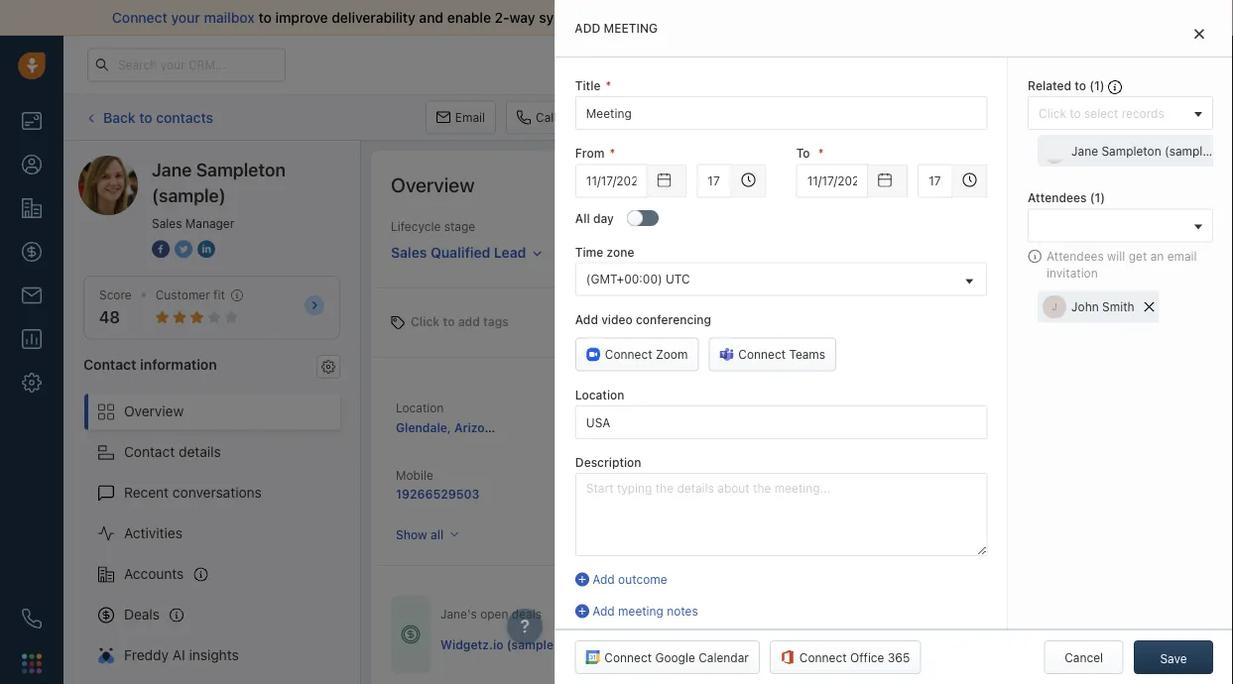 Task type: locate. For each thing, give the bounding box(es) containing it.
0 vertical spatial widgetz.io (sample) link
[[588, 420, 706, 434]]

enable
[[447, 9, 491, 26]]

day
[[593, 211, 613, 225]]

attendees inside attendees will get an email invitation
[[1047, 249, 1104, 263]]

call button
[[506, 101, 567, 134]]

jane
[[1072, 144, 1098, 158], [152, 159, 192, 180], [1160, 415, 1187, 429]]

widgetz.io
[[588, 420, 651, 434], [440, 637, 503, 651]]

sampleton up manager
[[196, 159, 286, 180]]

days right the 21 on the top of the page
[[797, 58, 821, 71]]

in left jan
[[965, 636, 975, 650]]

0 horizontal spatial /
[[1093, 248, 1097, 262]]

1 horizontal spatial location
[[575, 388, 624, 402]]

0 horizontal spatial location
[[396, 401, 444, 415]]

0 horizontal spatial widgetz.io (sample) link
[[440, 636, 559, 653]]

attendees for attendees ( 1 )
[[1028, 191, 1087, 205]]

add left "video" on the top of the page
[[575, 313, 598, 326]]

) up click to select records search field
[[1100, 79, 1105, 93]]

smith down the
[[1014, 460, 1046, 473]]

widgetz.io inside row
[[440, 637, 503, 651]]

new up (gmt+00:00) utc
[[634, 248, 659, 262]]

-- text field
[[575, 164, 647, 198]]

1 / from the left
[[1093, 248, 1097, 262]]

(gmt+00:00) utc link
[[576, 263, 986, 295]]

location up glendale,
[[396, 401, 444, 415]]

twitter circled image
[[175, 238, 192, 259]]

1 horizontal spatial jane
[[1072, 144, 1098, 158]]

john down invitation
[[1072, 300, 1099, 314]]

overview
[[391, 173, 475, 196], [124, 403, 184, 420]]

1 horizontal spatial john smith
[[1072, 300, 1134, 314]]

11
[[780, 487, 792, 501]]

1 vertical spatial smith
[[1014, 460, 1046, 473]]

2 vertical spatial smith
[[620, 487, 654, 501]]

to right related
[[1075, 79, 1086, 93]]

(sample)
[[1165, 144, 1214, 158], [152, 185, 226, 206], [654, 420, 706, 434], [507, 637, 559, 651]]

1 up lost
[[1095, 191, 1100, 205]]

accounts down activities in the bottom left of the page
[[124, 566, 184, 582]]

facebook circled image
[[152, 238, 170, 259]]

None text field
[[696, 164, 731, 198]]

to right mailbox on the top of the page
[[258, 9, 272, 26]]

john smith
[[1072, 300, 1134, 314], [983, 460, 1046, 473]]

get
[[1129, 249, 1147, 263]]

0 vertical spatial contact
[[83, 356, 136, 372]]

contact down 48 button
[[83, 356, 136, 372]]

2 vertical spatial jane
[[1160, 415, 1187, 429]]

(sample) inside accounts widgetz.io (sample)
[[654, 420, 706, 434]]

0 horizontal spatial in
[[769, 58, 778, 71]]

attendees
[[1028, 191, 1087, 205], [1047, 249, 1104, 263]]

status
[[589, 220, 625, 234]]

2 1 from the top
[[1095, 191, 1100, 205]]

-- text field
[[796, 164, 868, 198]]

connect for connect teams
[[738, 348, 785, 362]]

2 vertical spatial john
[[588, 487, 617, 501]]

0 vertical spatial (
[[1089, 79, 1094, 93]]

lead
[[494, 244, 526, 261]]

(sample) up sales manager
[[152, 185, 226, 206]]

( up add deal button
[[1089, 79, 1094, 93]]

container_wx8msf4aqz5i3rn1 image
[[401, 625, 421, 645]]

1 horizontal spatial jane sampleton (sample)
[[1072, 144, 1214, 158]]

connect left the 'google'
[[605, 651, 652, 665]]

john smith down discuss
[[983, 460, 1046, 473]]

0 horizontal spatial smith
[[620, 487, 654, 501]]

add
[[575, 21, 601, 35], [1075, 111, 1097, 124], [575, 313, 598, 326], [592, 573, 614, 587], [592, 605, 614, 619]]

freshworks switcher image
[[22, 654, 42, 674]]

(sample) up owner
[[654, 420, 706, 434]]

email right "of"
[[590, 9, 625, 26]]

/ right get
[[1154, 248, 1157, 262]]

48
[[99, 308, 120, 327]]

score
[[99, 288, 132, 302]]

jane right with
[[1160, 415, 1187, 429]]

0 vertical spatial jane sampleton (sample)
[[1072, 144, 1214, 158]]

add left outcome
[[592, 573, 614, 587]]

1 vertical spatial days
[[795, 487, 823, 501]]

your trial ends in 21 days
[[691, 58, 821, 71]]

contact for contact information
[[83, 356, 136, 372]]

2 horizontal spatial smith
[[1102, 300, 1134, 314]]

john down discuss
[[983, 460, 1011, 473]]

jane sampleton (sample)
[[1072, 144, 1214, 158], [152, 159, 286, 206]]

1 up click to select records search field
[[1094, 79, 1100, 93]]

customize
[[1080, 178, 1139, 191]]

location
[[575, 388, 624, 402], [396, 401, 444, 415]]

1 horizontal spatial john
[[983, 460, 1011, 473]]

close image
[[1194, 28, 1204, 39]]

teams
[[789, 348, 825, 362]]

1 vertical spatial meeting
[[1056, 415, 1102, 429]]

2 ( from the top
[[1090, 191, 1095, 205]]

1 horizontal spatial widgetz.io
[[588, 420, 651, 434]]

0 vertical spatial widgetz.io
[[588, 420, 651, 434]]

connect left 'office'
[[799, 651, 847, 665]]

1 vertical spatial widgetz.io (sample) link
[[440, 636, 559, 653]]

overview up lifecycle stage
[[391, 173, 475, 196]]

0 vertical spatial sampleton
[[1102, 144, 1161, 158]]

smith down owner
[[620, 487, 654, 501]]

qualified
[[431, 244, 490, 261]]

sales for sales qualified lead
[[391, 244, 427, 261]]

0 horizontal spatial sampleton
[[196, 159, 286, 180]]

widgetz.io (sample) link down open
[[440, 636, 559, 653]]

add right sync
[[575, 21, 601, 35]]

to right 'back'
[[139, 109, 152, 125]]

(sample) inside "tab panel"
[[1165, 144, 1214, 158]]

sales qualified lead
[[391, 244, 526, 261]]

1 vertical spatial john smith
[[983, 460, 1046, 473]]

1 vertical spatial sampleton
[[196, 159, 286, 180]]

zone
[[606, 245, 634, 259]]

all day
[[575, 211, 613, 225]]

0 vertical spatial john smith
[[1072, 300, 1134, 314]]

) up lost
[[1100, 191, 1105, 205]]

0 horizontal spatial widgetz.io
[[440, 637, 503, 651]]

plans
[[905, 58, 935, 71]]

1 vertical spatial email
[[1167, 249, 1197, 263]]

( up negotiation / lost
[[1090, 191, 1095, 205]]

add for add video conferencing
[[575, 313, 598, 326]]

1 vertical spatial new
[[768, 637, 793, 651]]

call link
[[506, 101, 567, 134]]

0 vertical spatial new
[[634, 248, 659, 262]]

fit
[[213, 288, 225, 302]]

None text field
[[917, 164, 952, 198]]

closes
[[924, 636, 962, 650]]

0 horizontal spatial new
[[634, 248, 659, 262]]

created
[[780, 469, 825, 483]]

2 / from the left
[[1154, 248, 1157, 262]]

mobile 19266529503
[[396, 469, 479, 501]]

19266529503 link
[[396, 487, 479, 501]]

jane sampleton (sample) up manager
[[152, 159, 286, 206]]

0 vertical spatial in
[[769, 58, 778, 71]]

negotiation / lost button
[[999, 243, 1124, 267]]

0 horizontal spatial email
[[590, 9, 625, 26]]

contact
[[83, 356, 136, 372], [124, 444, 175, 460]]

meeting up requirements
[[1056, 415, 1102, 429]]

mng settings image
[[321, 360, 335, 374]]

1 vertical spatial contact
[[124, 444, 175, 460]]

0 vertical spatial attendees
[[1028, 191, 1087, 205]]

usa
[[506, 421, 531, 435]]

1 1 from the top
[[1094, 79, 1100, 93]]

churned
[[1161, 248, 1210, 262]]

1 vertical spatial )
[[1100, 191, 1105, 205]]

Click to select records search field
[[1034, 103, 1187, 124]]

customer fit
[[155, 288, 225, 302]]

1 horizontal spatial widgetz.io (sample) link
[[588, 420, 706, 434]]

jane sampleton (sample) up the customize overview
[[1072, 144, 1214, 158]]

0 horizontal spatial jane
[[152, 159, 192, 180]]

add meeting notes link
[[575, 603, 987, 620]]

1 horizontal spatial smith
[[1014, 460, 1046, 473]]

jane down 'contacts'
[[152, 159, 192, 180]]

jane down add deal button
[[1072, 144, 1098, 158]]

sales left owner
[[588, 469, 618, 483]]

attendees up invitation
[[1047, 249, 1104, 263]]

lifecycle stage
[[391, 220, 475, 234]]

Start typing the details about the meeting... text field
[[575, 473, 987, 557]]

email right an
[[1167, 249, 1197, 263]]

365
[[888, 651, 910, 665]]

0 vertical spatial 1
[[1094, 79, 1100, 93]]

2 horizontal spatial john
[[1072, 300, 1099, 314]]

/ left lost
[[1093, 248, 1097, 262]]

and
[[419, 9, 444, 26]]

accounts inside accounts widgetz.io (sample)
[[588, 399, 640, 413]]

conversations
[[173, 485, 262, 501]]

notes
[[666, 605, 698, 619]]

contact up recent
[[124, 444, 175, 460]]

recent
[[124, 485, 169, 501]]

add
[[458, 315, 480, 329]]

phone element
[[12, 599, 52, 639]]

new inside new link
[[634, 248, 659, 262]]

widgetz.io (sample) link up owner
[[588, 420, 706, 434]]

connect down "video" on the top of the page
[[605, 348, 652, 362]]

days
[[797, 58, 821, 71], [795, 487, 823, 501]]

later
[[1105, 415, 1130, 429]]

1 vertical spatial attendees
[[1047, 249, 1104, 263]]

(sample) down the deals
[[507, 637, 559, 651]]

jane sampleton (sample) inside "tab panel"
[[1072, 144, 1214, 158]]

john down description
[[588, 487, 617, 501]]

add deal button
[[1045, 101, 1134, 134]]

0 vertical spatial )
[[1100, 79, 1105, 93]]

smith down attendees will get an email invitation
[[1102, 300, 1134, 314]]

21
[[782, 58, 793, 71]]

add for add meeting notes
[[592, 605, 614, 619]]

add up $
[[592, 605, 614, 619]]

meeting for add meeting
[[604, 21, 658, 35]]

2 vertical spatial meeting
[[618, 605, 663, 619]]

1 vertical spatial (
[[1090, 191, 1095, 205]]

to left add on the top of page
[[443, 315, 455, 329]]

connect for connect office 365
[[799, 651, 847, 665]]

accounts down connect zoom button
[[588, 399, 640, 413]]

sales down lifecycle
[[391, 244, 427, 261]]

1 vertical spatial accounts
[[124, 566, 184, 582]]

sampleton up customize overview button
[[1102, 144, 1161, 158]]

in left the 21 on the top of the page
[[769, 58, 778, 71]]

requirements
[[1051, 432, 1125, 446]]

overview up the contact details
[[124, 403, 184, 420]]

1 horizontal spatial overview
[[391, 173, 475, 196]]

1 vertical spatial widgetz.io
[[440, 637, 503, 651]]

1 horizontal spatial new
[[768, 637, 793, 651]]

1 vertical spatial john
[[983, 460, 1011, 473]]

insights
[[189, 647, 239, 664]]

john smith down invitation
[[1072, 300, 1134, 314]]

connect left teams
[[738, 348, 785, 362]]

to
[[258, 9, 272, 26], [1075, 79, 1086, 93], [139, 109, 152, 125], [443, 315, 455, 329], [1190, 415, 1202, 429]]

tab panel
[[555, 0, 1233, 685]]

0 vertical spatial john
[[1072, 300, 1099, 314]]

0 vertical spatial smith
[[1102, 300, 1134, 314]]

new
[[634, 248, 659, 262], [768, 637, 793, 651]]

1 vertical spatial 1
[[1095, 191, 1100, 205]]

location inside location glendale, arizona, usa
[[396, 401, 444, 415]]

2 horizontal spatial jane
[[1160, 415, 1187, 429]]

1 vertical spatial jane
[[152, 159, 192, 180]]

(sample) up overview
[[1165, 144, 1214, 158]]

0 vertical spatial days
[[797, 58, 821, 71]]

ai
[[172, 647, 185, 664]]

1 horizontal spatial accounts
[[588, 399, 640, 413]]

deals
[[124, 607, 160, 623]]

add left deal at the top of the page
[[1075, 111, 1097, 124]]

sales for sales activities
[[921, 111, 952, 124]]

freddy
[[124, 647, 169, 664]]

days down created
[[795, 487, 823, 501]]

0 vertical spatial jane
[[1072, 144, 1098, 158]]

0 horizontal spatial accounts
[[124, 566, 184, 582]]

(
[[1089, 79, 1094, 93], [1090, 191, 1095, 205]]

dialog
[[555, 0, 1233, 685]]

calendar
[[699, 651, 749, 665]]

0 vertical spatial overview
[[391, 173, 475, 196]]

0 horizontal spatial jane sampleton (sample)
[[152, 159, 286, 206]]

location down connect zoom button
[[575, 388, 624, 402]]

new down add meeting notes link
[[768, 637, 793, 651]]

1 vertical spatial in
[[965, 636, 975, 650]]

meeting down outcome
[[618, 605, 663, 619]]

negotiation / lost link
[[999, 243, 1124, 267]]

attendees up the negotiation
[[1028, 191, 1087, 205]]

sales up "facebook circled" icon
[[152, 216, 182, 230]]

to right with
[[1190, 415, 1202, 429]]

/
[[1093, 248, 1097, 262], [1154, 248, 1157, 262]]

jane's
[[440, 608, 477, 622]]

(gmt+00:00)
[[586, 272, 662, 286]]

0 vertical spatial email
[[590, 9, 625, 26]]

1 horizontal spatial /
[[1154, 248, 1157, 262]]

accounts widgetz.io (sample)
[[588, 399, 706, 434]]

48 button
[[99, 308, 120, 327]]

smith
[[1102, 300, 1134, 314], [1014, 460, 1046, 473], [620, 487, 654, 501]]

sales left activities
[[921, 111, 952, 124]]

zoom
[[655, 348, 687, 362]]

add inside button
[[1075, 111, 1097, 124]]

0 horizontal spatial john
[[588, 487, 617, 501]]

connect teams
[[738, 348, 825, 362]]

widgetz.io down jane's
[[440, 637, 503, 651]]

1 horizontal spatial email
[[1167, 249, 1197, 263]]

meeting right "of"
[[604, 21, 658, 35]]

0 vertical spatial meeting
[[604, 21, 658, 35]]

information
[[140, 356, 217, 372]]

1 vertical spatial overview
[[124, 403, 184, 420]]

)
[[1100, 79, 1105, 93], [1100, 191, 1105, 205]]

accounts for accounts widgetz.io (sample)
[[588, 399, 640, 413]]

meeting for add meeting notes
[[618, 605, 663, 619]]

widgetz.io up description
[[588, 420, 651, 434]]

1
[[1094, 79, 1100, 93], [1095, 191, 1100, 205]]

add for add deal
[[1075, 111, 1097, 124]]

days inside created at 11 days ago
[[795, 487, 823, 501]]

row
[[440, 624, 1084, 665]]

0 vertical spatial accounts
[[588, 399, 640, 413]]

all
[[575, 211, 589, 225]]

way
[[509, 9, 535, 26]]

glendale,
[[396, 421, 451, 435]]

time
[[575, 245, 603, 259]]



Task type: vqa. For each thing, say whether or not it's contained in the screenshot.
2nd Inc from the bottom
no



Task type: describe. For each thing, give the bounding box(es) containing it.
won / churned
[[1125, 248, 1210, 262]]

Location text field
[[575, 406, 987, 439]]

connect office 365
[[799, 651, 910, 665]]

dialog containing add meeting
[[555, 0, 1233, 685]]

email inside attendees will get an email invitation
[[1167, 249, 1197, 263]]

to for back to contacts
[[139, 109, 152, 125]]

1 horizontal spatial in
[[965, 636, 975, 650]]

stage
[[444, 220, 475, 234]]

add video conferencing
[[575, 313, 711, 326]]

trial
[[718, 58, 738, 71]]

will
[[1107, 249, 1125, 263]]

/ for negotiation
[[1093, 248, 1097, 262]]

location for location glendale, arizona, usa
[[396, 401, 444, 415]]

activities
[[124, 525, 182, 542]]

john inside "tab panel"
[[1072, 300, 1099, 314]]

deliverability
[[332, 9, 415, 26]]

invitation
[[1047, 266, 1098, 280]]

$
[[602, 637, 610, 651]]

new inside row
[[768, 637, 793, 651]]

linkedin circled image
[[197, 238, 215, 259]]

conferencing
[[635, 313, 711, 326]]

an
[[1150, 249, 1164, 263]]

to
[[796, 146, 810, 160]]

of
[[573, 9, 587, 26]]

widgetz.io (sample)
[[440, 637, 559, 651]]

connect your mailbox link
[[112, 9, 258, 26]]

to for click to add tags
[[443, 315, 455, 329]]

related to ( 1 )
[[1028, 79, 1108, 93]]

Title text field
[[575, 96, 987, 130]]

mailbox
[[204, 9, 255, 26]]

add outcome
[[592, 573, 667, 587]]

/ for won
[[1154, 248, 1157, 262]]

lost
[[1100, 248, 1124, 262]]

connect for connect google calendar
[[605, 651, 652, 665]]

lifecycle
[[391, 220, 441, 234]]

to for related to ( 1 )
[[1075, 79, 1086, 93]]

add for add meeting
[[575, 21, 601, 35]]

connect teams button
[[708, 338, 836, 372]]

freddy ai insights
[[124, 647, 239, 664]]

at
[[828, 469, 839, 483]]

$ 5,600
[[602, 637, 647, 651]]

attendees for attendees will get an email invitation
[[1047, 249, 1104, 263]]

smith inside sales owner john smith
[[620, 487, 654, 501]]

open
[[480, 608, 508, 622]]

explore
[[858, 58, 901, 71]]

john inside sales owner john smith
[[588, 487, 617, 501]]

glendale, arizona, usa link
[[396, 421, 531, 435]]

the
[[1029, 432, 1047, 446]]

office
[[850, 651, 884, 665]]

emails
[[780, 399, 816, 413]]

ends
[[741, 58, 766, 71]]

connect google calendar button
[[575, 641, 760, 675]]

email button
[[425, 101, 496, 134]]

2-
[[495, 9, 509, 26]]

jane's open deals
[[440, 608, 542, 622]]

won / churned button
[[1101, 243, 1210, 267]]

contact for contact details
[[124, 444, 175, 460]]

1 horizontal spatial sampleton
[[1102, 144, 1161, 158]]

1 ( from the top
[[1089, 79, 1094, 93]]

(gmt+00:00) utc
[[586, 272, 690, 286]]

scheduled a meeting later with jane to discuss the requirements
[[983, 415, 1202, 446]]

tags
[[483, 315, 509, 329]]

with
[[1133, 415, 1157, 429]]

meeting inside scheduled a meeting later with jane to discuss the requirements
[[1056, 415, 1102, 429]]

smith inside "tab panel"
[[1102, 300, 1134, 314]]

sales qualified lead link
[[391, 235, 543, 263]]

add deal
[[1075, 111, 1124, 124]]

closes in jan
[[924, 636, 998, 650]]

john smith inside "tab panel"
[[1072, 300, 1134, 314]]

0 horizontal spatial overview
[[124, 403, 184, 420]]

customer
[[155, 288, 210, 302]]

deals
[[512, 608, 542, 622]]

won
[[1125, 248, 1150, 262]]

connect for connect zoom
[[605, 348, 652, 362]]

your
[[691, 58, 714, 71]]

row containing closes in jan
[[440, 624, 1084, 665]]

add outcome link
[[575, 571, 987, 588]]

from
[[575, 146, 604, 160]]

location glendale, arizona, usa
[[396, 401, 531, 435]]

sales manager
[[152, 216, 234, 230]]

jane inside "tab panel"
[[1072, 144, 1098, 158]]

add for add outcome
[[592, 573, 614, 587]]

overview
[[1143, 178, 1192, 191]]

sales inside sales owner john smith
[[588, 469, 618, 483]]

0 horizontal spatial john smith
[[983, 460, 1046, 473]]

created at 11 days ago
[[780, 469, 848, 501]]

discuss
[[983, 432, 1026, 446]]

connect your mailbox to improve deliverability and enable 2-way sync of email conversations.
[[112, 9, 725, 26]]

negotiation
[[1023, 248, 1090, 262]]

description
[[575, 456, 641, 470]]

to inside scheduled a meeting later with jane to discuss the requirements
[[1190, 415, 1202, 429]]

phone image
[[22, 609, 42, 629]]

connect left "your"
[[112, 9, 167, 26]]

save
[[1160, 652, 1187, 666]]

your
[[171, 9, 200, 26]]

recent conversations
[[124, 485, 262, 501]]

tab panel containing add meeting
[[555, 0, 1233, 685]]

connect office 365 button
[[770, 641, 921, 675]]

activities
[[955, 111, 1005, 124]]

video
[[601, 313, 632, 326]]

won / churned link
[[1101, 243, 1210, 267]]

sales for sales manager
[[152, 216, 182, 230]]

widgetz.io inside accounts widgetz.io (sample)
[[588, 420, 651, 434]]

new link
[[589, 242, 692, 267]]

email
[[455, 111, 485, 125]]

explore plans
[[858, 58, 935, 71]]

sales owner john smith
[[588, 469, 656, 501]]

location for location
[[575, 388, 624, 402]]

Search your CRM... text field
[[87, 48, 286, 82]]

deal
[[1100, 111, 1124, 124]]

jane inside scheduled a meeting later with jane to discuss the requirements
[[1160, 415, 1187, 429]]

negotiation / lost
[[1023, 248, 1124, 262]]

connect google calendar
[[605, 651, 749, 665]]

(sample) inside row
[[507, 637, 559, 651]]

related
[[1028, 79, 1071, 93]]

contact information
[[83, 356, 217, 372]]

conversations.
[[629, 9, 725, 26]]

1 vertical spatial jane sampleton (sample)
[[152, 159, 286, 206]]

accounts for accounts
[[124, 566, 184, 582]]

cancel
[[1065, 651, 1103, 665]]

explore plans link
[[847, 53, 946, 76]]



